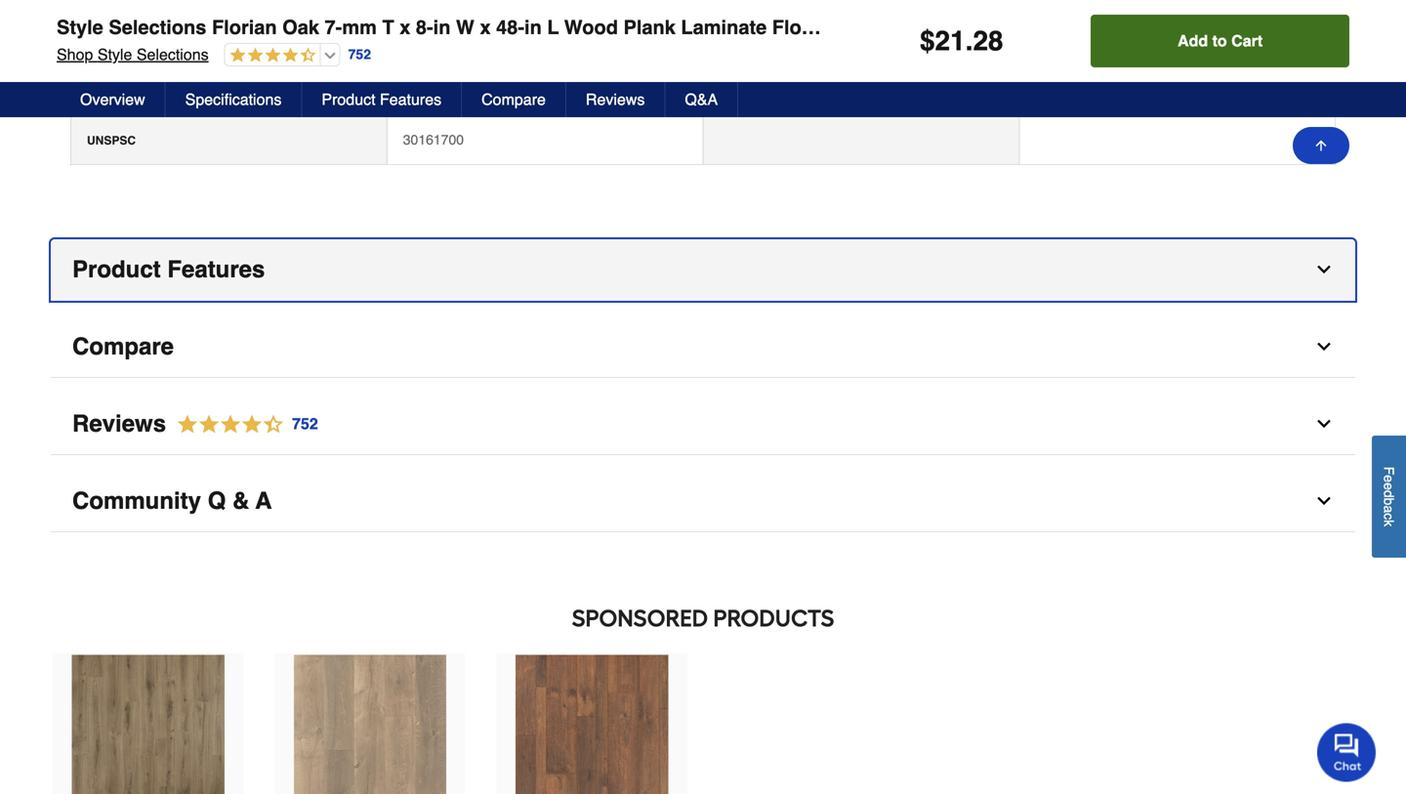 Task type: vqa. For each thing, say whether or not it's contained in the screenshot.
2nd chevron down icon from the top of the page
yes



Task type: describe. For each thing, give the bounding box(es) containing it.
overview
[[80, 90, 145, 108]]

shop
[[57, 45, 93, 63]]

reviews for community q & a
[[72, 410, 166, 437]]

1 e from the top
[[1382, 475, 1397, 482]]

community q & a
[[72, 487, 272, 514]]

30161700
[[403, 132, 464, 147]]

4.4 stars image containing 752
[[166, 411, 319, 437]]

d
[[1382, 490, 1397, 498]]

pergo pro +wetprotect knightwood oak 10-mm t x 7-1/2-in w x 47-1/4-in l waterproof and water resistant wood plank laminate flooring (27-sq ft) image
[[72, 655, 224, 794]]

b
[[1382, 498, 1397, 505]]

arrow up image
[[1314, 138, 1329, 153]]

0 vertical spatial features
[[380, 90, 442, 108]]

a
[[1382, 505, 1397, 513]]

add
[[1178, 32, 1208, 50]]

shop style selections
[[57, 45, 209, 63]]

$ 21 . 28
[[920, 25, 1004, 57]]

f
[[1382, 466, 1397, 475]]

48-
[[496, 16, 525, 39]]

0 vertical spatial 4.4 stars image
[[225, 47, 316, 65]]

0 vertical spatial product features button
[[302, 82, 462, 117]]

752 inside the "4.4 stars" image
[[292, 415, 318, 433]]

reviews for q&a
[[586, 90, 645, 108]]

t
[[382, 16, 394, 39]]

chevron down image
[[1315, 414, 1334, 434]]

florian
[[212, 16, 277, 39]]

a
[[255, 487, 272, 514]]

miscellaneous
[[114, 87, 208, 102]]

community
[[72, 487, 201, 514]]

sponsored
[[572, 604, 708, 632]]

sponsored products
[[572, 604, 835, 632]]

2 chevron down image from the top
[[1315, 337, 1334, 356]]

1 vertical spatial product features
[[72, 256, 265, 283]]

community q & a button
[[51, 471, 1356, 532]]

mm
[[342, 16, 377, 39]]

laminate
[[681, 16, 767, 39]]

f e e d b a c k
[[1382, 466, 1397, 527]]

0 horizontal spatial features
[[167, 256, 265, 283]]

1 x from the left
[[400, 16, 411, 39]]

oak
[[282, 16, 319, 39]]

q
[[208, 487, 226, 514]]

k
[[1382, 520, 1397, 527]]

2 x from the left
[[480, 16, 491, 39]]

compare button for community q & a
[[51, 316, 1356, 378]]

products
[[713, 604, 835, 632]]

w
[[456, 16, 475, 39]]

compare for community q & a
[[72, 333, 174, 360]]



Task type: locate. For each thing, give the bounding box(es) containing it.
0 vertical spatial product
[[322, 90, 376, 108]]

0 horizontal spatial compare
[[72, 333, 174, 360]]

selections
[[109, 16, 206, 39], [137, 45, 209, 63]]

specifications
[[185, 90, 282, 108]]

x right the w
[[480, 16, 491, 39]]

0 vertical spatial compare button
[[462, 82, 566, 117]]

product features
[[322, 90, 442, 108], [72, 256, 265, 283]]

overview button
[[61, 82, 166, 117]]

q&a
[[685, 90, 718, 108]]

selections up shop style selections in the top of the page
[[109, 16, 206, 39]]

sq
[[918, 16, 941, 39]]

ft)
[[946, 16, 966, 39]]

0 horizontal spatial 752
[[292, 415, 318, 433]]

1 vertical spatial features
[[167, 256, 265, 283]]

e up d at the bottom right of page
[[1382, 475, 1397, 482]]

0 vertical spatial selections
[[109, 16, 206, 39]]

2 vertical spatial chevron down image
[[1315, 491, 1334, 511]]

in left the w
[[433, 16, 451, 39]]

unspsc
[[87, 134, 136, 147]]

0 horizontal spatial x
[[400, 16, 411, 39]]

1 chevron down image from the top
[[1315, 260, 1334, 279]]

compare for q&a
[[482, 90, 546, 108]]

1 horizontal spatial compare
[[482, 90, 546, 108]]

&
[[232, 487, 249, 514]]

0 horizontal spatial product
[[72, 256, 161, 283]]

compare
[[482, 90, 546, 108], [72, 333, 174, 360]]

2 in from the left
[[525, 16, 542, 39]]

1 horizontal spatial in
[[525, 16, 542, 39]]

1 vertical spatial product features button
[[51, 239, 1356, 301]]

1 vertical spatial compare
[[72, 333, 174, 360]]

1 horizontal spatial reviews
[[586, 90, 645, 108]]

chat invite button image
[[1318, 722, 1377, 782]]

4.4 stars image down 'florian'
[[225, 47, 316, 65]]

2 e from the top
[[1382, 482, 1397, 490]]

1 horizontal spatial x
[[480, 16, 491, 39]]

chevron down image for q
[[1315, 491, 1334, 511]]

q&a button
[[666, 82, 739, 117]]

1 vertical spatial chevron down image
[[1315, 337, 1334, 356]]

28
[[973, 25, 1004, 57]]

in
[[433, 16, 451, 39], [525, 16, 542, 39]]

0 vertical spatial style
[[57, 16, 103, 39]]

(23.91-
[[856, 16, 918, 39]]

0 horizontal spatial reviews
[[72, 410, 166, 437]]

1 vertical spatial 752
[[292, 415, 318, 433]]

x right the t
[[400, 16, 411, 39]]

1 horizontal spatial product
[[322, 90, 376, 108]]

features
[[380, 90, 442, 108], [167, 256, 265, 283]]

chevron down image for features
[[1315, 260, 1334, 279]]

cart
[[1232, 32, 1263, 50]]

to
[[1213, 32, 1227, 50]]

pergo timbercraft + wetprotect hillcrest hickory 12-mm t x 7-1/2-in w x 47-1/4-in l waterproof and water resistant wood plank laminate flooring (19.63-sq ft) image
[[516, 655, 669, 794]]

style selections florian oak 7-mm t x 8-in w x 48-in l wood plank laminate flooring (23.91-sq ft)
[[57, 16, 966, 39]]

style
[[57, 16, 103, 39], [97, 45, 132, 63]]

7-
[[325, 16, 342, 39]]

chevron down image inside community q & a button
[[1315, 491, 1334, 511]]

21
[[935, 25, 966, 57]]

1 horizontal spatial 752
[[348, 47, 371, 62]]

chevron down image
[[1315, 260, 1334, 279], [1315, 337, 1334, 356], [1315, 491, 1334, 511]]

e up b
[[1382, 482, 1397, 490]]

.
[[966, 25, 973, 57]]

4.4 stars image up &
[[166, 411, 319, 437]]

add to cart button
[[1091, 15, 1350, 67]]

add to cart
[[1178, 32, 1263, 50]]

1 horizontal spatial features
[[380, 90, 442, 108]]

752
[[348, 47, 371, 62], [292, 415, 318, 433]]

8-
[[416, 16, 433, 39]]

3 chevron down image from the top
[[1315, 491, 1334, 511]]

e
[[1382, 475, 1397, 482], [1382, 482, 1397, 490]]

reviews
[[586, 90, 645, 108], [72, 410, 166, 437]]

southdeep products heading
[[51, 599, 1356, 638]]

1 vertical spatial style
[[97, 45, 132, 63]]

in left l
[[525, 16, 542, 39]]

0 vertical spatial 752
[[348, 47, 371, 62]]

1 vertical spatial 4.4 stars image
[[166, 411, 319, 437]]

compare button for q&a
[[462, 82, 566, 117]]

selections up "miscellaneous"
[[137, 45, 209, 63]]

style up shop
[[57, 16, 103, 39]]

1 horizontal spatial product features
[[322, 90, 442, 108]]

product features button
[[302, 82, 462, 117], [51, 239, 1356, 301]]

plank
[[624, 16, 676, 39]]

l
[[547, 16, 559, 39]]

reviews up community
[[72, 410, 166, 437]]

1 vertical spatial reviews
[[72, 410, 166, 437]]

specifications button
[[166, 82, 302, 117]]

0 horizontal spatial product features
[[72, 256, 265, 283]]

0 horizontal spatial in
[[433, 16, 451, 39]]

x
[[400, 16, 411, 39], [480, 16, 491, 39]]

1 in from the left
[[433, 16, 451, 39]]

flooring
[[772, 16, 851, 39]]

wood
[[564, 16, 618, 39]]

reviews button
[[566, 82, 666, 117]]

reviews down the wood
[[586, 90, 645, 108]]

f e e d b a c k button
[[1372, 435, 1406, 558]]

1 vertical spatial selections
[[137, 45, 209, 63]]

4.4 stars image
[[225, 47, 316, 65], [166, 411, 319, 437]]

product
[[322, 90, 376, 108], [72, 256, 161, 283]]

$
[[920, 25, 935, 57]]

0 vertical spatial chevron down image
[[1315, 260, 1334, 279]]

reviews inside button
[[586, 90, 645, 108]]

1 vertical spatial compare button
[[51, 316, 1356, 378]]

0 vertical spatial reviews
[[586, 90, 645, 108]]

0 vertical spatial compare
[[482, 90, 546, 108]]

compare button
[[462, 82, 566, 117], [51, 316, 1356, 378]]

0 vertical spatial product features
[[322, 90, 442, 108]]

c
[[1382, 513, 1397, 520]]

style right shop
[[97, 45, 132, 63]]

1 vertical spatial product
[[72, 256, 161, 283]]

pergo timbercraft + wetprotect wheaton oak 12-mm t x 7-1/2-in w x 54-in l waterproof and water resistant wood plank laminate flooring (16.93-sq ft) image
[[294, 655, 446, 794]]



